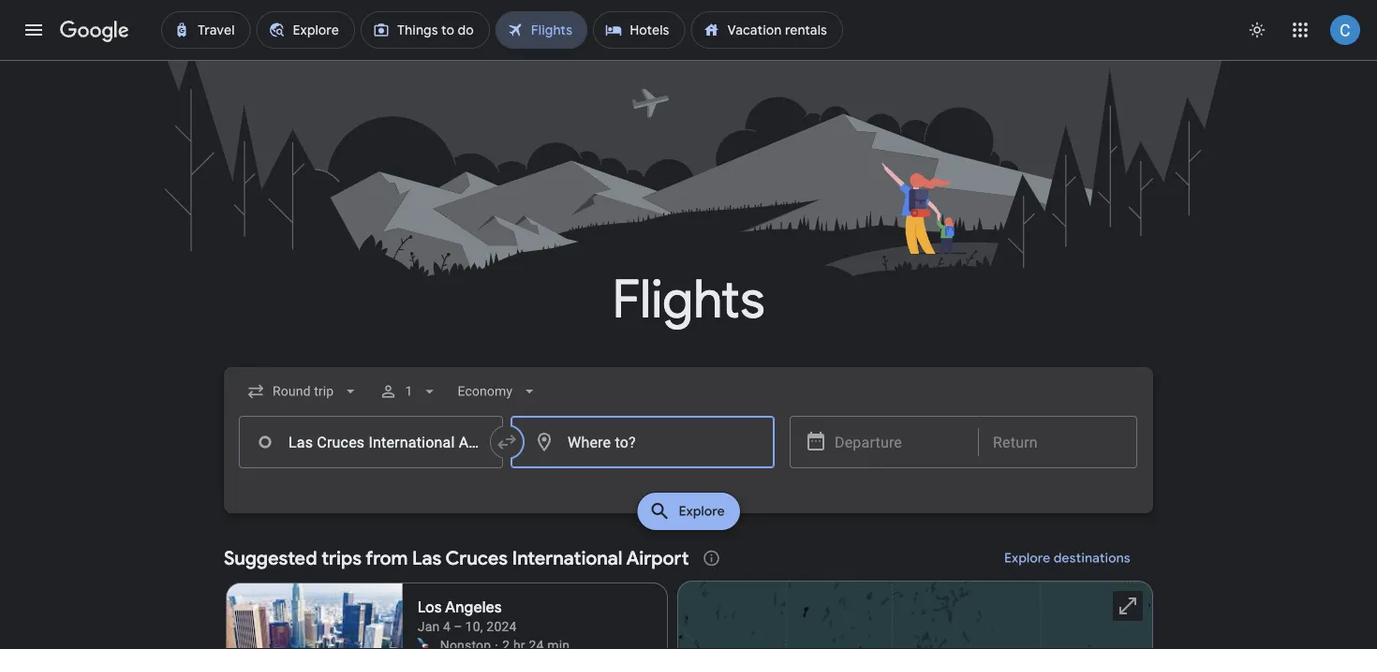 Task type: vqa. For each thing, say whether or not it's contained in the screenshot.
Price inside BUTTON
no



Task type: locate. For each thing, give the bounding box(es) containing it.
main menu image
[[22, 19, 45, 41]]

los
[[418, 598, 442, 618]]

None text field
[[239, 416, 503, 469]]

explore for explore
[[679, 503, 725, 520]]

angeles
[[445, 598, 502, 618]]

Return text field
[[993, 417, 1123, 468]]

trips
[[322, 546, 362, 570]]

0 horizontal spatial explore
[[679, 503, 725, 520]]

0 vertical spatial explore
[[679, 503, 725, 520]]

Flight search field
[[209, 367, 1169, 536]]

explore destinations button
[[982, 536, 1154, 581]]

explore inside 'button'
[[679, 503, 725, 520]]

Where to? text field
[[511, 416, 775, 469]]

jan
[[418, 619, 440, 634]]

international
[[512, 546, 623, 570]]

 image
[[495, 636, 499, 649]]

change appearance image
[[1235, 7, 1280, 52]]

los angeles jan 4 – 10, 2024
[[418, 598, 517, 634]]

1 horizontal spatial explore
[[1005, 550, 1051, 567]]

explore up airport
[[679, 503, 725, 520]]

1 button
[[371, 369, 446, 414]]

american image
[[418, 638, 433, 649]]

cruces
[[446, 546, 508, 570]]

explore destinations
[[1005, 550, 1131, 567]]

1 vertical spatial explore
[[1005, 550, 1051, 567]]

suggested
[[224, 546, 317, 570]]

explore
[[679, 503, 725, 520], [1005, 550, 1051, 567]]

flights
[[613, 267, 765, 333]]

explore inside button
[[1005, 550, 1051, 567]]

explore left the destinations
[[1005, 550, 1051, 567]]

None field
[[239, 375, 368, 409], [450, 375, 546, 409], [239, 375, 368, 409], [450, 375, 546, 409]]



Task type: describe. For each thing, give the bounding box(es) containing it.
explore for explore destinations
[[1005, 550, 1051, 567]]

1
[[405, 384, 413, 399]]

suggested trips from las cruces international airport region
[[224, 536, 1154, 649]]

explore button
[[638, 493, 740, 530]]

Departure text field
[[835, 417, 964, 468]]

2024
[[487, 619, 517, 634]]

destinations
[[1054, 550, 1131, 567]]

airport
[[626, 546, 689, 570]]

4 – 10,
[[443, 619, 483, 634]]

suggested trips from las cruces international airport
[[224, 546, 689, 570]]

from
[[366, 546, 408, 570]]

las
[[412, 546, 442, 570]]

none text field inside 'flight' search box
[[239, 416, 503, 469]]



